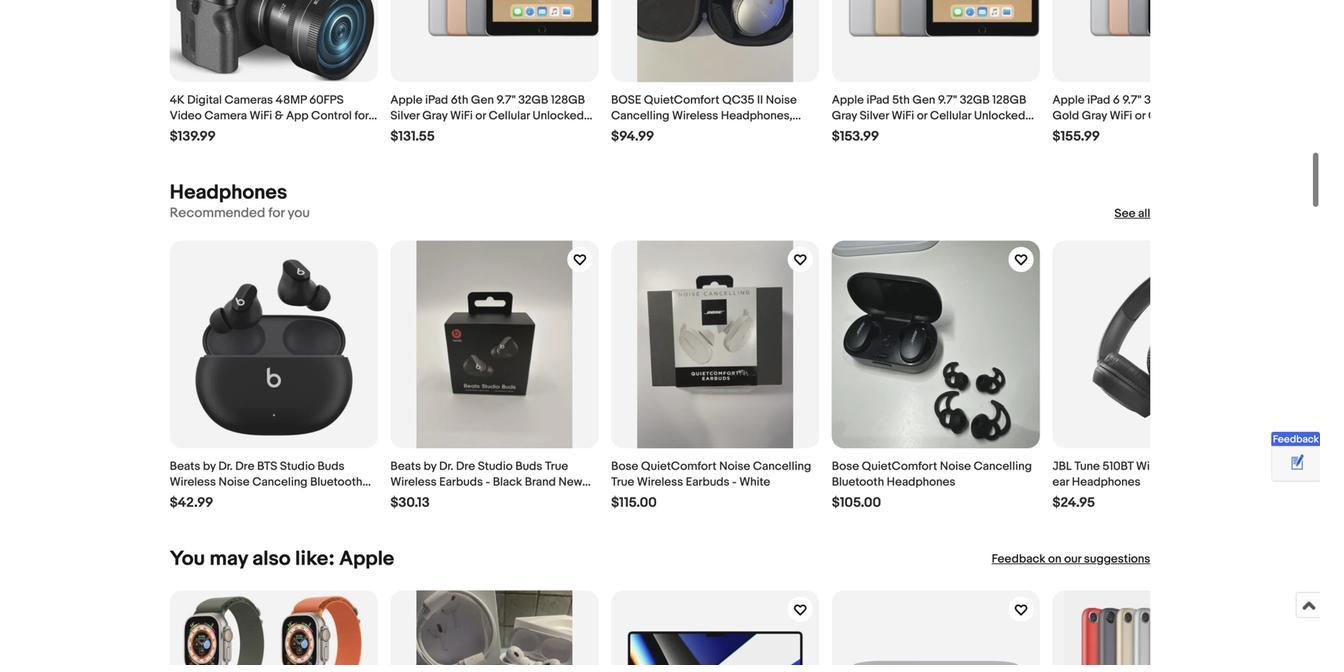 Task type: describe. For each thing, give the bounding box(es) containing it.
see all
[[1115, 207, 1151, 221]]

studio inside beats by dr. dre bts studio buds wireless noise canceling bluetooth earphones
[[280, 460, 315, 474]]

brand
[[525, 476, 556, 490]]

silver inside apple ipad 5th gen 9.7" 32gb 128gb gray silver wifi or cellular unlocked good
[[860, 109, 890, 123]]

cellular for $153.99
[[931, 109, 972, 123]]

quietcomfort for $105.00
[[862, 460, 938, 474]]

for inside 4k digital cameras 48mp 60fps video camera wifi & app control  for photography
[[355, 109, 369, 123]]

or for $155.99
[[1136, 109, 1146, 123]]

gray for $131.55
[[423, 109, 448, 123]]

noise inside beats by dr. dre bts studio buds wireless noise canceling bluetooth earphones
[[219, 476, 250, 490]]

silver inside apple ipad 6th gen 9.7" 32gb 128gb silver gray wifi or cellular unlocked good
[[391, 109, 420, 123]]

32gb for $131.55
[[519, 93, 549, 107]]

also
[[252, 548, 291, 572]]

wifi for $153.99
[[892, 109, 915, 123]]

earphones
[[170, 492, 227, 506]]

black
[[493, 476, 522, 490]]

$153.99 text field
[[832, 129, 880, 145]]

bluetooth inside beats by dr. dre bts studio buds wireless noise canceling bluetooth earphones
[[310, 476, 363, 490]]

$105.00 text field
[[832, 495, 882, 512]]

bts
[[257, 460, 277, 474]]

feedback for feedback
[[1274, 434, 1320, 446]]

app
[[286, 109, 309, 123]]

cameras
[[225, 93, 273, 107]]

$42.99 text field
[[170, 495, 213, 512]]

true inside beats by dr. dre studio buds true wireless earbuds - black brand new sealed
[[545, 460, 569, 474]]

recommended for you element
[[170, 205, 310, 222]]

$155.99 text field
[[1053, 129, 1101, 145]]

$24.95
[[1053, 495, 1096, 512]]

silver inside apple ipad 6 9.7" 32gb 128gb silver gold gray wifi or cellular - acceptable
[[1214, 93, 1243, 107]]

sealed
[[391, 492, 428, 506]]

apple for $153.99
[[832, 93, 864, 107]]

$153.99
[[832, 129, 880, 145]]

bose for $115.00
[[612, 460, 639, 474]]

new
[[559, 476, 583, 490]]

$30.13 text field
[[391, 495, 430, 512]]

feedback for feedback on our suggestions
[[992, 553, 1046, 567]]

buds inside beats by dr. dre studio buds true wireless earbuds - black brand new sealed
[[516, 460, 543, 474]]

bose quietcomfort qc35 ii noise cancelling wireless headphones, silver
[[612, 93, 797, 139]]

$42.99
[[170, 495, 213, 512]]

headphones link
[[170, 181, 287, 205]]

510bt
[[1103, 460, 1134, 474]]

32gb for $153.99
[[960, 93, 990, 107]]

bluetooth for $24.95
[[1186, 460, 1238, 474]]

see
[[1115, 207, 1136, 221]]

wifi for $155.99
[[1110, 109, 1133, 123]]

true inside bose quietcomfort noise cancelling true wireless earbuds - white $115.00
[[612, 476, 635, 490]]

9.7" inside apple ipad 6 9.7" 32gb 128gb silver gold gray wifi or cellular - acceptable
[[1123, 93, 1142, 107]]

buds inside beats by dr. dre bts studio buds wireless noise canceling bluetooth earphones
[[318, 460, 345, 474]]

bose quietcomfort noise cancelling bluetooth headphones $105.00
[[832, 460, 1033, 512]]

by for $30.13
[[424, 460, 437, 474]]

jbl
[[1053, 460, 1072, 474]]

&
[[275, 109, 284, 123]]

$131.55
[[391, 129, 435, 145]]

$131.55 text field
[[391, 129, 435, 145]]

good for $131.55
[[391, 125, 422, 139]]

wireless inside beats by dr. dre bts studio buds wireless noise canceling bluetooth earphones
[[170, 476, 216, 490]]

beats for $42.99
[[170, 460, 200, 474]]

6
[[1114, 93, 1120, 107]]

white
[[740, 476, 771, 490]]

gold
[[1053, 109, 1080, 123]]

you may also like: apple
[[170, 548, 395, 572]]

wifi inside 4k digital cameras 48mp 60fps video camera wifi & app control  for photography
[[250, 109, 272, 123]]

or for $153.99
[[917, 109, 928, 123]]

quietcomfort for earbuds
[[641, 460, 717, 474]]

digital
[[187, 93, 222, 107]]

silver inside bose quietcomfort qc35 ii noise cancelling wireless headphones, silver
[[612, 125, 641, 139]]

$115.00 text field
[[612, 495, 657, 512]]

ear
[[1053, 476, 1070, 490]]

cancelling for $105.00
[[974, 460, 1033, 474]]

- inside bose quietcomfort noise cancelling true wireless earbuds - white $115.00
[[733, 476, 737, 490]]

$139.99
[[170, 129, 216, 145]]

0 horizontal spatial headphones
[[170, 181, 287, 205]]

canceling
[[252, 476, 308, 490]]

all
[[1139, 207, 1151, 221]]

$115.00
[[612, 495, 657, 512]]

wifi for $131.55
[[450, 109, 473, 123]]

apple ipad 5th gen 9.7" 32gb 128gb gray silver wifi or cellular unlocked good
[[832, 93, 1027, 139]]

wireless inside beats by dr. dre studio buds true wireless earbuds - black brand new sealed
[[391, 476, 437, 490]]

9.7" for $153.99
[[939, 93, 958, 107]]

wireless inside bose quietcomfort noise cancelling true wireless earbuds - white $115.00
[[637, 476, 684, 490]]



Task type: vqa. For each thing, say whether or not it's contained in the screenshot.


Task type: locate. For each thing, give the bounding box(es) containing it.
video
[[170, 109, 202, 123]]

earbuds inside bose quietcomfort noise cancelling true wireless earbuds - white $115.00
[[686, 476, 730, 490]]

0 horizontal spatial dr.
[[219, 460, 233, 474]]

0 horizontal spatial studio
[[280, 460, 315, 474]]

cancelling inside bose quietcomfort noise cancelling bluetooth headphones $105.00
[[974, 460, 1033, 474]]

beats inside beats by dr. dre studio buds true wireless earbuds - black brand new sealed
[[391, 460, 421, 474]]

1 horizontal spatial for
[[355, 109, 369, 123]]

feedback
[[1274, 434, 1320, 446], [992, 553, 1046, 567]]

0 horizontal spatial gen
[[471, 93, 494, 107]]

60fps
[[309, 93, 344, 107]]

studio
[[280, 460, 315, 474], [478, 460, 513, 474]]

gray
[[423, 109, 448, 123], [832, 109, 858, 123], [1082, 109, 1108, 123]]

cancelling inside bose quietcomfort noise cancelling true wireless earbuds - white $115.00
[[753, 460, 812, 474]]

2 horizontal spatial cellular
[[1149, 109, 1190, 123]]

cellular for $131.55
[[489, 109, 530, 123]]

2 wifi from the left
[[450, 109, 473, 123]]

2 or from the left
[[917, 109, 928, 123]]

cancelling down bose
[[612, 109, 670, 123]]

silver
[[1214, 93, 1243, 107], [391, 109, 420, 123], [860, 109, 890, 123], [612, 125, 641, 139]]

2 horizontal spatial 128gb
[[1178, 93, 1212, 107]]

cancelling inside bose quietcomfort qc35 ii noise cancelling wireless headphones, silver
[[612, 109, 670, 123]]

$94.99 text field
[[612, 129, 655, 145]]

2 horizontal spatial 32gb
[[1145, 93, 1175, 107]]

dr. inside beats by dr. dre bts studio buds wireless noise canceling bluetooth earphones
[[219, 460, 233, 474]]

32gb right 5th
[[960, 93, 990, 107]]

ipad left 6
[[1088, 93, 1111, 107]]

0 horizontal spatial for
[[268, 205, 285, 222]]

2 horizontal spatial 9.7"
[[1123, 93, 1142, 107]]

1 by from the left
[[203, 460, 216, 474]]

apple for $131.55
[[391, 93, 423, 107]]

0 horizontal spatial good
[[391, 125, 422, 139]]

2 ipad from the left
[[867, 93, 890, 107]]

128gb inside apple ipad 5th gen 9.7" 32gb 128gb gray silver wifi or cellular unlocked good
[[993, 93, 1027, 107]]

2 unlocked from the left
[[975, 109, 1026, 123]]

wireless up $115.00 text box
[[637, 476, 684, 490]]

camera
[[205, 109, 247, 123]]

9.7" for $131.55
[[497, 93, 516, 107]]

wifi
[[250, 109, 272, 123], [450, 109, 473, 123], [892, 109, 915, 123], [1110, 109, 1133, 123]]

1 horizontal spatial headphones
[[887, 476, 956, 490]]

suggestions
[[1085, 553, 1151, 567]]

cellular inside apple ipad 5th gen 9.7" 32gb 128gb gray silver wifi or cellular unlocked good
[[931, 109, 972, 123]]

beats by dr. dre studio buds true wireless earbuds - black brand new sealed
[[391, 460, 583, 506]]

beats up sealed
[[391, 460, 421, 474]]

wifi down 6th
[[450, 109, 473, 123]]

32gb inside apple ipad 6 9.7" 32gb 128gb silver gold gray wifi or cellular - acceptable
[[1145, 93, 1175, 107]]

earbuds left white
[[686, 476, 730, 490]]

by up sealed
[[424, 460, 437, 474]]

3 9.7" from the left
[[1123, 93, 1142, 107]]

bose
[[612, 93, 642, 107]]

bluetooth inside bose quietcomfort noise cancelling bluetooth headphones $105.00
[[832, 476, 885, 490]]

1 horizontal spatial ipad
[[867, 93, 890, 107]]

dre for $42.99
[[235, 460, 255, 474]]

0 horizontal spatial cellular
[[489, 109, 530, 123]]

128gb inside apple ipad 6 9.7" 32gb 128gb silver gold gray wifi or cellular - acceptable
[[1178, 93, 1212, 107]]

$105.00
[[832, 495, 882, 512]]

ipad inside apple ipad 5th gen 9.7" 32gb 128gb gray silver wifi or cellular unlocked good
[[867, 93, 890, 107]]

cellular
[[489, 109, 530, 123], [931, 109, 972, 123], [1149, 109, 1190, 123]]

quietcomfort right bose
[[644, 93, 720, 107]]

apple ipad 6 9.7" 32gb 128gb silver gold gray wifi or cellular - acceptable
[[1053, 93, 1243, 139]]

apple inside apple ipad 6 9.7" 32gb 128gb silver gold gray wifi or cellular - acceptable
[[1053, 93, 1085, 107]]

2 horizontal spatial headphones
[[1073, 476, 1141, 490]]

apple right like:
[[339, 548, 395, 572]]

wifi inside apple ipad 5th gen 9.7" 32gb 128gb gray silver wifi or cellular unlocked good
[[892, 109, 915, 123]]

headphones inside jbl tune 510bt wireless bluetooth on- ear headphones $24.95
[[1073, 476, 1141, 490]]

2 horizontal spatial ipad
[[1088, 93, 1111, 107]]

3 wifi from the left
[[892, 109, 915, 123]]

- inside apple ipad 6 9.7" 32gb 128gb silver gold gray wifi or cellular - acceptable
[[1193, 109, 1197, 123]]

quietcomfort up $105.00 text box
[[862, 460, 938, 474]]

dr.
[[219, 460, 233, 474], [439, 460, 454, 474]]

bluetooth for $105.00
[[832, 476, 885, 490]]

1 horizontal spatial buds
[[516, 460, 543, 474]]

like:
[[295, 548, 335, 572]]

gray up acceptable
[[1082, 109, 1108, 123]]

bose
[[612, 460, 639, 474], [832, 460, 860, 474]]

0 horizontal spatial gray
[[423, 109, 448, 123]]

0 vertical spatial true
[[545, 460, 569, 474]]

0 horizontal spatial -
[[486, 476, 490, 490]]

studio up the "canceling"
[[280, 460, 315, 474]]

beats by dr. dre bts studio buds wireless noise canceling bluetooth earphones
[[170, 460, 363, 506]]

by inside beats by dr. dre bts studio buds wireless noise canceling bluetooth earphones
[[203, 460, 216, 474]]

cellular inside apple ipad 6th gen 9.7" 32gb 128gb silver gray wifi or cellular unlocked good
[[489, 109, 530, 123]]

1 unlocked from the left
[[533, 109, 584, 123]]

0 horizontal spatial bluetooth
[[310, 476, 363, 490]]

9.7" right 5th
[[939, 93, 958, 107]]

1 vertical spatial for
[[268, 205, 285, 222]]

wifi down 5th
[[892, 109, 915, 123]]

wireless
[[673, 109, 719, 123], [1137, 460, 1183, 474], [170, 476, 216, 490], [391, 476, 437, 490], [637, 476, 684, 490]]

9.7" inside apple ipad 5th gen 9.7" 32gb 128gb gray silver wifi or cellular unlocked good
[[939, 93, 958, 107]]

1 horizontal spatial gen
[[913, 93, 936, 107]]

bluetooth right the "canceling"
[[310, 476, 363, 490]]

on-
[[1241, 460, 1261, 474]]

1 horizontal spatial 32gb
[[960, 93, 990, 107]]

2 horizontal spatial or
[[1136, 109, 1146, 123]]

cellular inside apple ipad 6 9.7" 32gb 128gb silver gold gray wifi or cellular - acceptable
[[1149, 109, 1190, 123]]

by for $42.99
[[203, 460, 216, 474]]

quietcomfort up the $115.00
[[641, 460, 717, 474]]

wireless inside bose quietcomfort qc35 ii noise cancelling wireless headphones, silver
[[673, 109, 719, 123]]

earbuds inside beats by dr. dre studio buds true wireless earbuds - black brand new sealed
[[440, 476, 483, 490]]

buds right bts
[[318, 460, 345, 474]]

1 horizontal spatial by
[[424, 460, 437, 474]]

1 horizontal spatial earbuds
[[686, 476, 730, 490]]

2 gen from the left
[[913, 93, 936, 107]]

beats inside beats by dr. dre bts studio buds wireless noise canceling bluetooth earphones
[[170, 460, 200, 474]]

dr. for $30.13
[[439, 460, 454, 474]]

headphones inside bose quietcomfort noise cancelling bluetooth headphones $105.00
[[887, 476, 956, 490]]

you
[[288, 205, 310, 222]]

ipad left 6th
[[425, 93, 448, 107]]

ii
[[758, 93, 764, 107]]

tune
[[1075, 460, 1101, 474]]

by
[[203, 460, 216, 474], [424, 460, 437, 474]]

-
[[1193, 109, 1197, 123], [486, 476, 490, 490], [733, 476, 737, 490]]

may
[[210, 548, 248, 572]]

2 horizontal spatial -
[[1193, 109, 1197, 123]]

bose for $105.00
[[832, 460, 860, 474]]

gray inside apple ipad 6th gen 9.7" 32gb 128gb silver gray wifi or cellular unlocked good
[[423, 109, 448, 123]]

1 horizontal spatial feedback
[[1274, 434, 1320, 446]]

1 ipad from the left
[[425, 93, 448, 107]]

1 horizontal spatial dr.
[[439, 460, 454, 474]]

2 horizontal spatial cancelling
[[974, 460, 1033, 474]]

on
[[1049, 553, 1062, 567]]

32gb inside apple ipad 5th gen 9.7" 32gb 128gb gray silver wifi or cellular unlocked good
[[960, 93, 990, 107]]

128gb
[[551, 93, 585, 107], [993, 93, 1027, 107], [1178, 93, 1212, 107]]

2 by from the left
[[424, 460, 437, 474]]

good inside apple ipad 5th gen 9.7" 32gb 128gb gray silver wifi or cellular unlocked good
[[832, 125, 864, 139]]

0 horizontal spatial 128gb
[[551, 93, 585, 107]]

feedback on our suggestions link
[[992, 552, 1151, 568]]

4k digital cameras 48mp 60fps video camera wifi & app control  for photography
[[170, 93, 369, 139]]

gen
[[471, 93, 494, 107], [913, 93, 936, 107]]

gen right 5th
[[913, 93, 936, 107]]

bose up $105.00 text box
[[832, 460, 860, 474]]

gen inside apple ipad 6th gen 9.7" 32gb 128gb silver gray wifi or cellular unlocked good
[[471, 93, 494, 107]]

1 horizontal spatial cancelling
[[753, 460, 812, 474]]

bose quietcomfort noise cancelling true wireless earbuds - white $115.00
[[612, 460, 812, 512]]

unlocked inside apple ipad 5th gen 9.7" 32gb 128gb gray silver wifi or cellular unlocked good
[[975, 109, 1026, 123]]

cancelling for earbuds
[[753, 460, 812, 474]]

4 wifi from the left
[[1110, 109, 1133, 123]]

good
[[391, 125, 422, 139], [832, 125, 864, 139]]

true
[[545, 460, 569, 474], [612, 476, 635, 490]]

1 32gb from the left
[[519, 93, 549, 107]]

1 horizontal spatial 9.7"
[[939, 93, 958, 107]]

2 horizontal spatial gray
[[1082, 109, 1108, 123]]

2 gray from the left
[[832, 109, 858, 123]]

1 good from the left
[[391, 125, 422, 139]]

or inside apple ipad 5th gen 9.7" 32gb 128gb gray silver wifi or cellular unlocked good
[[917, 109, 928, 123]]

2 dr. from the left
[[439, 460, 454, 474]]

0 horizontal spatial ipad
[[425, 93, 448, 107]]

128gb for $131.55
[[551, 93, 585, 107]]

1 horizontal spatial dre
[[456, 460, 475, 474]]

9.7" right 6th
[[497, 93, 516, 107]]

- inside beats by dr. dre studio buds true wireless earbuds - black brand new sealed
[[486, 476, 490, 490]]

2 9.7" from the left
[[939, 93, 958, 107]]

apple up $131.55 text box
[[391, 93, 423, 107]]

0 horizontal spatial feedback
[[992, 553, 1046, 567]]

bluetooth inside jbl tune 510bt wireless bluetooth on- ear headphones $24.95
[[1186, 460, 1238, 474]]

1 studio from the left
[[280, 460, 315, 474]]

unlocked
[[533, 109, 584, 123], [975, 109, 1026, 123]]

gen right 6th
[[471, 93, 494, 107]]

2 good from the left
[[832, 125, 864, 139]]

noise inside bose quietcomfort qc35 ii noise cancelling wireless headphones, silver
[[766, 93, 797, 107]]

jbl tune 510bt wireless bluetooth on- ear headphones $24.95
[[1053, 460, 1261, 512]]

4k
[[170, 93, 185, 107]]

$24.95 text field
[[1053, 495, 1096, 512]]

0 horizontal spatial bose
[[612, 460, 639, 474]]

photography
[[170, 125, 238, 139]]

quietcomfort inside bose quietcomfort noise cancelling bluetooth headphones $105.00
[[862, 460, 938, 474]]

dre for $30.13
[[456, 460, 475, 474]]

gray up $131.55
[[423, 109, 448, 123]]

6th
[[451, 93, 469, 107]]

wifi left &
[[250, 109, 272, 123]]

1 buds from the left
[[318, 460, 345, 474]]

0 vertical spatial for
[[355, 109, 369, 123]]

good for $153.99
[[832, 125, 864, 139]]

wireless right 510bt
[[1137, 460, 1183, 474]]

apple inside apple ipad 6th gen 9.7" 32gb 128gb silver gray wifi or cellular unlocked good
[[391, 93, 423, 107]]

unlocked inside apple ipad 6th gen 9.7" 32gb 128gb silver gray wifi or cellular unlocked good
[[533, 109, 584, 123]]

acceptable
[[1053, 125, 1116, 139]]

unlocked for $153.99
[[975, 109, 1026, 123]]

1 horizontal spatial beats
[[391, 460, 421, 474]]

1 earbuds from the left
[[440, 476, 483, 490]]

bose inside bose quietcomfort noise cancelling bluetooth headphones $105.00
[[832, 460, 860, 474]]

1 dre from the left
[[235, 460, 255, 474]]

wireless left headphones,
[[673, 109, 719, 123]]

or inside apple ipad 6 9.7" 32gb 128gb silver gold gray wifi or cellular - acceptable
[[1136, 109, 1146, 123]]

you
[[170, 548, 205, 572]]

bose inside bose quietcomfort noise cancelling true wireless earbuds - white $115.00
[[612, 460, 639, 474]]

quietcomfort for wireless
[[644, 93, 720, 107]]

see all link
[[1115, 206, 1151, 222]]

0 horizontal spatial unlocked
[[533, 109, 584, 123]]

apple up $153.99 text field
[[832, 93, 864, 107]]

2 bose from the left
[[832, 460, 860, 474]]

1 horizontal spatial good
[[832, 125, 864, 139]]

32gb right 6
[[1145, 93, 1175, 107]]

wifi inside apple ipad 6th gen 9.7" 32gb 128gb silver gray wifi or cellular unlocked good
[[450, 109, 473, 123]]

48mp
[[276, 93, 307, 107]]

bluetooth up $105.00
[[832, 476, 885, 490]]

apple inside apple ipad 5th gen 9.7" 32gb 128gb gray silver wifi or cellular unlocked good
[[832, 93, 864, 107]]

ipad for $155.99
[[1088, 93, 1111, 107]]

1 wifi from the left
[[250, 109, 272, 123]]

quietcomfort
[[644, 93, 720, 107], [641, 460, 717, 474], [862, 460, 938, 474]]

cancelling up white
[[753, 460, 812, 474]]

1 horizontal spatial studio
[[478, 460, 513, 474]]

apple ipad 6th gen 9.7" 32gb 128gb silver gray wifi or cellular unlocked good
[[391, 93, 585, 139]]

3 32gb from the left
[[1145, 93, 1175, 107]]

128gb inside apple ipad 6th gen 9.7" 32gb 128gb silver gray wifi or cellular unlocked good
[[551, 93, 585, 107]]

5th
[[893, 93, 910, 107]]

$139.99 text field
[[170, 129, 216, 145]]

dre inside beats by dr. dre bts studio buds wireless noise canceling bluetooth earphones
[[235, 460, 255, 474]]

2 128gb from the left
[[993, 93, 1027, 107]]

1 horizontal spatial true
[[612, 476, 635, 490]]

studio up black
[[478, 460, 513, 474]]

apple for $155.99
[[1053, 93, 1085, 107]]

noise inside bose quietcomfort noise cancelling bluetooth headphones $105.00
[[941, 460, 972, 474]]

good inside apple ipad 6th gen 9.7" 32gb 128gb silver gray wifi or cellular unlocked good
[[391, 125, 422, 139]]

1 bose from the left
[[612, 460, 639, 474]]

2 buds from the left
[[516, 460, 543, 474]]

for
[[355, 109, 369, 123], [268, 205, 285, 222]]

3 128gb from the left
[[1178, 93, 1212, 107]]

our
[[1065, 553, 1082, 567]]

apple up 'gold'
[[1053, 93, 1085, 107]]

unlocked for $131.55
[[533, 109, 584, 123]]

1 gray from the left
[[423, 109, 448, 123]]

3 gray from the left
[[1082, 109, 1108, 123]]

32gb right 6th
[[519, 93, 549, 107]]

for right control
[[355, 109, 369, 123]]

or for $131.55
[[476, 109, 486, 123]]

recommended
[[170, 205, 265, 222]]

by inside beats by dr. dre studio buds true wireless earbuds - black brand new sealed
[[424, 460, 437, 474]]

dre
[[235, 460, 255, 474], [456, 460, 475, 474]]

studio inside beats by dr. dre studio buds true wireless earbuds - black brand new sealed
[[478, 460, 513, 474]]

0 horizontal spatial or
[[476, 109, 486, 123]]

ipad for $131.55
[[425, 93, 448, 107]]

wifi inside apple ipad 6 9.7" 32gb 128gb silver gold gray wifi or cellular - acceptable
[[1110, 109, 1133, 123]]

3 or from the left
[[1136, 109, 1146, 123]]

0 horizontal spatial 32gb
[[519, 93, 549, 107]]

beats
[[170, 460, 200, 474], [391, 460, 421, 474]]

true up 'new'
[[545, 460, 569, 474]]

1 horizontal spatial cellular
[[931, 109, 972, 123]]

2 horizontal spatial bluetooth
[[1186, 460, 1238, 474]]

0 vertical spatial feedback
[[1274, 434, 1320, 446]]

128gb for $153.99
[[993, 93, 1027, 107]]

1 horizontal spatial unlocked
[[975, 109, 1026, 123]]

wireless inside jbl tune 510bt wireless bluetooth on- ear headphones $24.95
[[1137, 460, 1183, 474]]

gray up $153.99 text field
[[832, 109, 858, 123]]

1 horizontal spatial 128gb
[[993, 93, 1027, 107]]

gray inside apple ipad 6 9.7" 32gb 128gb silver gold gray wifi or cellular - acceptable
[[1082, 109, 1108, 123]]

gray for $155.99
[[1082, 109, 1108, 123]]

1 horizontal spatial bose
[[832, 460, 860, 474]]

9.7"
[[497, 93, 516, 107], [939, 93, 958, 107], [1123, 93, 1142, 107]]

gen for $131.55
[[471, 93, 494, 107]]

0 horizontal spatial true
[[545, 460, 569, 474]]

wifi down 6
[[1110, 109, 1133, 123]]

1 horizontal spatial or
[[917, 109, 928, 123]]

noise
[[766, 93, 797, 107], [720, 460, 751, 474], [941, 460, 972, 474], [219, 476, 250, 490]]

qc35
[[723, 93, 755, 107]]

32gb
[[519, 93, 549, 107], [960, 93, 990, 107], [1145, 93, 1175, 107]]

0 horizontal spatial dre
[[235, 460, 255, 474]]

by up earphones
[[203, 460, 216, 474]]

bluetooth left on-
[[1186, 460, 1238, 474]]

1 9.7" from the left
[[497, 93, 516, 107]]

dr. for $42.99
[[219, 460, 233, 474]]

3 cellular from the left
[[1149, 109, 1190, 123]]

1 dr. from the left
[[219, 460, 233, 474]]

1 gen from the left
[[471, 93, 494, 107]]

2 32gb from the left
[[960, 93, 990, 107]]

cancelling left the jbl
[[974, 460, 1033, 474]]

0 horizontal spatial by
[[203, 460, 216, 474]]

1 horizontal spatial -
[[733, 476, 737, 490]]

headphones,
[[721, 109, 793, 123]]

2 dre from the left
[[456, 460, 475, 474]]

0 horizontal spatial 9.7"
[[497, 93, 516, 107]]

or inside apple ipad 6th gen 9.7" 32gb 128gb silver gray wifi or cellular unlocked good
[[476, 109, 486, 123]]

$30.13
[[391, 495, 430, 512]]

or
[[476, 109, 486, 123], [917, 109, 928, 123], [1136, 109, 1146, 123]]

headphones
[[170, 181, 287, 205], [887, 476, 956, 490], [1073, 476, 1141, 490]]

beats up earphones
[[170, 460, 200, 474]]

0 horizontal spatial buds
[[318, 460, 345, 474]]

quietcomfort inside bose quietcomfort qc35 ii noise cancelling wireless headphones, silver
[[644, 93, 720, 107]]

wireless up sealed
[[391, 476, 437, 490]]

32gb inside apple ipad 6th gen 9.7" 32gb 128gb silver gray wifi or cellular unlocked good
[[519, 93, 549, 107]]

3 ipad from the left
[[1088, 93, 1111, 107]]

recommended for you
[[170, 205, 310, 222]]

1 128gb from the left
[[551, 93, 585, 107]]

2 earbuds from the left
[[686, 476, 730, 490]]

gray inside apple ipad 5th gen 9.7" 32gb 128gb gray silver wifi or cellular unlocked good
[[832, 109, 858, 123]]

1 horizontal spatial bluetooth
[[832, 476, 885, 490]]

earbuds
[[440, 476, 483, 490], [686, 476, 730, 490]]

dr. inside beats by dr. dre studio buds true wireless earbuds - black brand new sealed
[[439, 460, 454, 474]]

ipad inside apple ipad 6th gen 9.7" 32gb 128gb silver gray wifi or cellular unlocked good
[[425, 93, 448, 107]]

1 or from the left
[[476, 109, 486, 123]]

cancelling
[[612, 109, 670, 123], [753, 460, 812, 474], [974, 460, 1033, 474]]

earbuds left black
[[440, 476, 483, 490]]

gen inside apple ipad 5th gen 9.7" 32gb 128gb gray silver wifi or cellular unlocked good
[[913, 93, 936, 107]]

buds
[[318, 460, 345, 474], [516, 460, 543, 474]]

1 cellular from the left
[[489, 109, 530, 123]]

9.7" right 6
[[1123, 93, 1142, 107]]

apple
[[391, 93, 423, 107], [832, 93, 864, 107], [1053, 93, 1085, 107], [339, 548, 395, 572]]

noise inside bose quietcomfort noise cancelling true wireless earbuds - white $115.00
[[720, 460, 751, 474]]

0 horizontal spatial earbuds
[[440, 476, 483, 490]]

dre inside beats by dr. dre studio buds true wireless earbuds - black brand new sealed
[[456, 460, 475, 474]]

feedback on our suggestions
[[992, 553, 1151, 567]]

1 horizontal spatial gray
[[832, 109, 858, 123]]

true up $115.00 text box
[[612, 476, 635, 490]]

$155.99
[[1053, 129, 1101, 145]]

2 beats from the left
[[391, 460, 421, 474]]

0 horizontal spatial cancelling
[[612, 109, 670, 123]]

1 vertical spatial feedback
[[992, 553, 1046, 567]]

ipad left 5th
[[867, 93, 890, 107]]

0 horizontal spatial beats
[[170, 460, 200, 474]]

ipad inside apple ipad 6 9.7" 32gb 128gb silver gold gray wifi or cellular - acceptable
[[1088, 93, 1111, 107]]

quietcomfort inside bose quietcomfort noise cancelling true wireless earbuds - white $115.00
[[641, 460, 717, 474]]

gen for $153.99
[[913, 93, 936, 107]]

wireless up earphones
[[170, 476, 216, 490]]

buds up brand
[[516, 460, 543, 474]]

1 vertical spatial true
[[612, 476, 635, 490]]

1 beats from the left
[[170, 460, 200, 474]]

ipad
[[425, 93, 448, 107], [867, 93, 890, 107], [1088, 93, 1111, 107]]

2 cellular from the left
[[931, 109, 972, 123]]

ipad for $153.99
[[867, 93, 890, 107]]

$94.99
[[612, 129, 655, 145]]

9.7" inside apple ipad 6th gen 9.7" 32gb 128gb silver gray wifi or cellular unlocked good
[[497, 93, 516, 107]]

for left you
[[268, 205, 285, 222]]

2 studio from the left
[[478, 460, 513, 474]]

control
[[311, 109, 352, 123]]

cellular for $155.99
[[1149, 109, 1190, 123]]

bose up $115.00 text box
[[612, 460, 639, 474]]

beats for $30.13
[[391, 460, 421, 474]]



